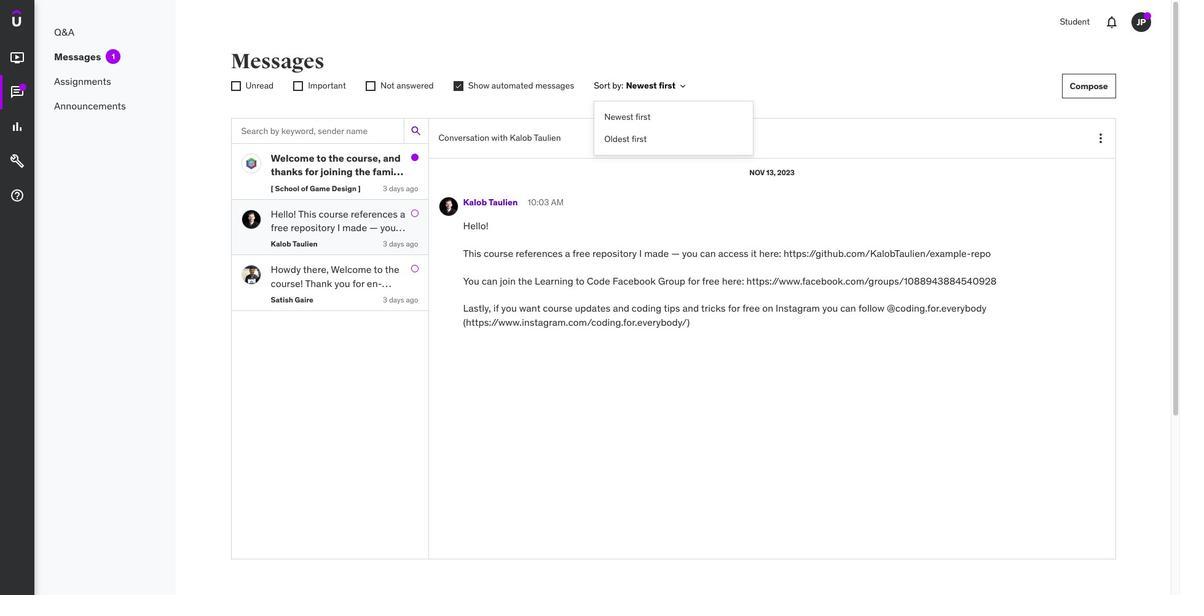 Task type: vqa. For each thing, say whether or not it's contained in the screenshot.
Search image
yes



Task type: locate. For each thing, give the bounding box(es) containing it.
newest inside button
[[605, 111, 634, 122]]

coding
[[632, 302, 662, 314]]

0 vertical spatial ago
[[406, 184, 418, 193]]

0 vertical spatial first
[[659, 80, 676, 91]]

1 vertical spatial newest
[[605, 111, 634, 122]]

free up tricks
[[702, 275, 720, 287]]

kalob taulien link
[[463, 197, 518, 209]]

game
[[310, 184, 330, 193]]

2 vertical spatial days
[[389, 295, 404, 304]]

2 vertical spatial taulien
[[293, 239, 318, 249]]

1 and from the left
[[613, 302, 630, 314]]

Search by keyword, sender name text field
[[232, 119, 404, 143]]

0 horizontal spatial and
[[613, 302, 630, 314]]

xsmall image left unread
[[231, 81, 241, 91]]

xsmall image for unread
[[231, 81, 241, 91]]

ago for [ school of game design ]
[[406, 184, 418, 193]]

2023
[[778, 168, 795, 177]]

satish gaire
[[271, 295, 314, 304]]

show automated messages
[[468, 80, 574, 91]]

messages
[[231, 49, 324, 74], [54, 50, 101, 63]]

can left access at the right
[[700, 247, 716, 259]]

]
[[358, 184, 361, 193]]

search image
[[410, 125, 422, 137]]

1 vertical spatial medium image
[[10, 154, 25, 169]]

1 horizontal spatial can
[[700, 247, 716, 259]]

on
[[763, 302, 774, 314]]

@coding.for.everybody
[[887, 302, 987, 314]]

2 medium image from the top
[[10, 85, 25, 100]]

1 horizontal spatial course
[[543, 302, 573, 314]]

newest
[[626, 80, 657, 91], [605, 111, 634, 122]]

and
[[613, 302, 630, 314], [683, 302, 699, 314]]

0 horizontal spatial free
[[573, 247, 590, 259]]

for right group
[[688, 275, 700, 287]]

3 days from the top
[[389, 295, 404, 304]]

for right tricks
[[728, 302, 740, 314]]

xsmall image
[[678, 81, 688, 91], [231, 81, 241, 91], [293, 81, 303, 91], [366, 81, 376, 91]]

1 horizontal spatial and
[[683, 302, 699, 314]]

jp link
[[1127, 7, 1157, 37]]

2 vertical spatial free
[[743, 302, 760, 314]]

course right this
[[484, 247, 514, 259]]

2 xsmall image from the left
[[231, 81, 241, 91]]

ago for kalob taulien
[[406, 239, 418, 249]]

0 horizontal spatial kalob
[[271, 239, 291, 249]]

messages up unread
[[231, 49, 324, 74]]

1 vertical spatial kalob taulien
[[271, 239, 318, 249]]

for
[[688, 275, 700, 287], [728, 302, 740, 314]]

0 horizontal spatial messages
[[54, 50, 101, 63]]

you right if
[[502, 302, 517, 314]]

1 horizontal spatial here:
[[760, 247, 782, 259]]

course
[[484, 247, 514, 259], [543, 302, 573, 314]]

am
[[551, 197, 564, 208]]

3 medium image from the top
[[10, 188, 25, 203]]

1 medium image from the top
[[10, 51, 25, 65]]

kalob right with
[[510, 132, 532, 143]]

1 horizontal spatial free
[[702, 275, 720, 287]]

first
[[659, 80, 676, 91], [636, 111, 651, 122], [632, 133, 647, 144]]

0 vertical spatial taulien
[[534, 132, 561, 143]]

unread
[[246, 80, 274, 91]]

sort
[[594, 80, 611, 91]]

messages
[[536, 80, 574, 91]]

xsmall image left important
[[293, 81, 303, 91]]

here:
[[760, 247, 782, 259], [722, 275, 745, 287]]

days
[[389, 184, 404, 193], [389, 239, 404, 249], [389, 295, 404, 304]]

xsmall image up newest first button
[[678, 81, 688, 91]]

conversation actions image
[[1094, 131, 1108, 146]]

kalob up satish
[[271, 239, 291, 249]]

first up newest first button
[[659, 80, 676, 91]]

0 vertical spatial for
[[688, 275, 700, 287]]

you have alerts image
[[1144, 12, 1152, 20]]

newest right by:
[[626, 80, 657, 91]]

medium image
[[10, 51, 25, 65], [10, 85, 25, 100]]

0 vertical spatial medium image
[[10, 51, 25, 65]]

kalob taulien up satish gaire
[[271, 239, 318, 249]]

lastly,
[[463, 302, 491, 314]]

xsmall image left not
[[366, 81, 376, 91]]

assignments link
[[34, 69, 176, 93]]

join
[[500, 275, 516, 287]]

taulien
[[534, 132, 561, 143], [489, 197, 518, 208], [293, 239, 318, 249]]

1 horizontal spatial kalob taulien
[[463, 197, 518, 208]]

newest up oldest
[[605, 111, 634, 122]]

kalob taulien up the hello!
[[463, 197, 518, 208]]

kalob taulien
[[463, 197, 518, 208], [271, 239, 318, 249]]

2 horizontal spatial free
[[743, 302, 760, 314]]

2 ago from the top
[[406, 239, 418, 249]]

1 horizontal spatial you
[[682, 247, 698, 259]]

medium image
[[10, 119, 25, 134], [10, 154, 25, 169], [10, 188, 25, 203]]

q&a link
[[34, 20, 176, 44]]

xsmall image for not answered
[[366, 81, 376, 91]]

0 vertical spatial kalob
[[510, 132, 532, 143]]

not
[[381, 80, 395, 91]]

kalob
[[510, 132, 532, 143], [463, 197, 487, 208], [271, 239, 291, 249]]

3 days ago for [ school of game design ]
[[383, 184, 418, 193]]

2 vertical spatial 3
[[383, 295, 387, 304]]

follow
[[859, 302, 885, 314]]

1 vertical spatial first
[[636, 111, 651, 122]]

free right a
[[573, 247, 590, 259]]

2 horizontal spatial you
[[823, 302, 838, 314]]

updates
[[575, 302, 611, 314]]

tricks
[[701, 302, 726, 314]]

0 vertical spatial 3
[[383, 184, 387, 193]]

you right —
[[682, 247, 698, 259]]

1 vertical spatial for
[[728, 302, 740, 314]]

student link
[[1053, 7, 1098, 37]]

1 ago from the top
[[406, 184, 418, 193]]

4 xsmall image from the left
[[366, 81, 376, 91]]

0 horizontal spatial taulien
[[293, 239, 318, 249]]

oldest first
[[605, 133, 647, 144]]

taulien down the of
[[293, 239, 318, 249]]

3 xsmall image from the left
[[293, 81, 303, 91]]

automated
[[492, 80, 534, 91]]

1 3 days ago from the top
[[383, 184, 418, 193]]

taulien left the 10:03
[[489, 197, 518, 208]]

tips
[[664, 302, 681, 314]]

messages up assignments
[[54, 50, 101, 63]]

0 vertical spatial here:
[[760, 247, 782, 259]]

want
[[519, 302, 541, 314]]

you
[[682, 247, 698, 259], [502, 302, 517, 314], [823, 302, 838, 314]]

you
[[463, 275, 480, 287]]

0 horizontal spatial here:
[[722, 275, 745, 287]]

here: down access at the right
[[722, 275, 745, 287]]

here: right it
[[760, 247, 782, 259]]

1 days from the top
[[389, 184, 404, 193]]

free
[[573, 247, 590, 259], [702, 275, 720, 287], [743, 302, 760, 314]]

course up (https://www.instagram.com/coding.for.everybody/)
[[543, 302, 573, 314]]

0 horizontal spatial can
[[482, 275, 498, 287]]

can
[[700, 247, 716, 259], [482, 275, 498, 287], [841, 302, 856, 314]]

2 3 from the top
[[383, 239, 387, 249]]

1 vertical spatial 3
[[383, 239, 387, 249]]

0 horizontal spatial you
[[502, 302, 517, 314]]

2 horizontal spatial taulien
[[534, 132, 561, 143]]

ago
[[406, 184, 418, 193], [406, 239, 418, 249], [406, 295, 418, 304]]

can left follow
[[841, 302, 856, 314]]

1 vertical spatial 3 days ago
[[383, 239, 418, 249]]

1 xsmall image from the left
[[678, 81, 688, 91]]

and left coding
[[613, 302, 630, 314]]

it
[[751, 247, 757, 259]]

compose
[[1070, 80, 1108, 91]]

2 days from the top
[[389, 239, 404, 249]]

3 ago from the top
[[406, 295, 418, 304]]

1 vertical spatial free
[[702, 275, 720, 287]]

2 vertical spatial ago
[[406, 295, 418, 304]]

instagram
[[776, 302, 820, 314]]

2 vertical spatial first
[[632, 133, 647, 144]]

0 vertical spatial days
[[389, 184, 404, 193]]

gaire
[[295, 295, 314, 304]]

0 vertical spatial course
[[484, 247, 514, 259]]

3 3 days ago from the top
[[383, 295, 418, 304]]

1 vertical spatial days
[[389, 239, 404, 249]]

1 horizontal spatial taulien
[[489, 197, 518, 208]]

taulien right with
[[534, 132, 561, 143]]

can left join
[[482, 275, 498, 287]]

kalob up the hello!
[[463, 197, 487, 208]]

free left on on the right of the page
[[743, 302, 760, 314]]

(https://www.instagram.com/coding.for.everybody/)
[[463, 316, 690, 328]]

oldest
[[605, 133, 630, 144]]

[
[[271, 184, 274, 193]]

3 3 from the top
[[383, 295, 387, 304]]

2 3 days ago from the top
[[383, 239, 418, 249]]

learning
[[535, 275, 574, 287]]

1 horizontal spatial kalob
[[463, 197, 487, 208]]

first right oldest
[[632, 133, 647, 144]]

3 days ago
[[383, 184, 418, 193], [383, 239, 418, 249], [383, 295, 418, 304]]

by:
[[613, 80, 624, 91]]

you right instagram
[[823, 302, 838, 314]]

0 vertical spatial medium image
[[10, 119, 25, 134]]

conversation with kalob taulien
[[439, 132, 561, 143]]

references
[[516, 247, 563, 259]]

sort by: newest first
[[594, 80, 676, 91]]

first up oldest first
[[636, 111, 651, 122]]

1 vertical spatial ago
[[406, 239, 418, 249]]

2 vertical spatial medium image
[[10, 188, 25, 203]]

3
[[383, 184, 387, 193], [383, 239, 387, 249], [383, 295, 387, 304]]

2 vertical spatial 3 days ago
[[383, 295, 418, 304]]

1 3 from the top
[[383, 184, 387, 193]]

2 and from the left
[[683, 302, 699, 314]]

0 vertical spatial can
[[700, 247, 716, 259]]

1 vertical spatial medium image
[[10, 85, 25, 100]]

hello!
[[463, 220, 489, 232]]

and right tips
[[683, 302, 699, 314]]

1 horizontal spatial for
[[728, 302, 740, 314]]

0 vertical spatial free
[[573, 247, 590, 259]]

2 horizontal spatial can
[[841, 302, 856, 314]]

repo
[[971, 247, 991, 259]]

0 vertical spatial 3 days ago
[[383, 184, 418, 193]]



Task type: describe. For each thing, give the bounding box(es) containing it.
design
[[332, 184, 357, 193]]

q&a
[[54, 26, 74, 38]]

the
[[518, 275, 533, 287]]

first for oldest first
[[632, 133, 647, 144]]

2 vertical spatial can
[[841, 302, 856, 314]]

to
[[576, 275, 585, 287]]

conversation
[[439, 132, 490, 143]]

1 vertical spatial course
[[543, 302, 573, 314]]

3 days ago for kalob taulien
[[383, 239, 418, 249]]

10:03 am
[[528, 197, 564, 208]]

nov
[[750, 168, 765, 177]]

days for satish gaire
[[389, 295, 404, 304]]

nov 13, 2023
[[750, 168, 795, 177]]

3 for kalob taulien
[[383, 239, 387, 249]]

days for kalob taulien
[[389, 239, 404, 249]]

xsmall image for important
[[293, 81, 303, 91]]

announcements
[[54, 99, 126, 112]]

answered
[[397, 80, 434, 91]]

group
[[658, 275, 686, 287]]

a
[[565, 247, 571, 259]]

jp
[[1137, 16, 1147, 27]]

first for newest first
[[636, 111, 651, 122]]

1 vertical spatial here:
[[722, 275, 745, 287]]

access
[[719, 247, 749, 259]]

[ school of game design ]
[[271, 184, 361, 193]]

of
[[301, 184, 308, 193]]

0 horizontal spatial course
[[484, 247, 514, 259]]

this
[[463, 247, 482, 259]]

0 vertical spatial kalob taulien
[[463, 197, 518, 208]]

important
[[308, 80, 346, 91]]

0 horizontal spatial kalob taulien
[[271, 239, 318, 249]]

i
[[640, 247, 642, 259]]

repository
[[593, 247, 637, 259]]

1 medium image from the top
[[10, 119, 25, 134]]

with
[[492, 132, 508, 143]]

compose link
[[1062, 74, 1116, 98]]

3 days ago for satish gaire
[[383, 295, 418, 304]]

student
[[1060, 16, 1090, 27]]

1 vertical spatial can
[[482, 275, 498, 287]]

code
[[587, 275, 610, 287]]

2 horizontal spatial kalob
[[510, 132, 532, 143]]

if
[[494, 302, 499, 314]]

made
[[645, 247, 669, 259]]

assignments
[[54, 75, 111, 87]]

https://github.com/kalobtaulien/example-
[[784, 247, 971, 259]]

facebook
[[613, 275, 656, 287]]

announcements link
[[34, 93, 176, 118]]

3 for satish gaire
[[383, 295, 387, 304]]

oldest first button
[[595, 128, 753, 150]]

3 for [ school of game design ]
[[383, 184, 387, 193]]

newest first
[[605, 111, 651, 122]]

2 vertical spatial kalob
[[271, 239, 291, 249]]

13,
[[766, 168, 776, 177]]

ago for satish gaire
[[406, 295, 418, 304]]

0 horizontal spatial for
[[688, 275, 700, 287]]

1 vertical spatial kalob
[[463, 197, 487, 208]]

show
[[468, 80, 490, 91]]

10:03
[[528, 197, 549, 208]]

udemy image
[[12, 10, 68, 31]]

—
[[672, 247, 680, 259]]

1 horizontal spatial messages
[[231, 49, 324, 74]]

satish
[[271, 295, 293, 304]]

hello! this course references a free repository i made — you can access it here: https://github.com/kalobtaulien/example-repo you can join the learning to code facebook group for free here: https://www.facebook.com/groups/1088943884540928 lastly, if you want course updates and coding tips and tricks for free on instagram you can follow @coding.for.everybody (https://www.instagram.com/coding.for.everybody/)
[[463, 220, 997, 328]]

notifications image
[[1105, 15, 1120, 30]]

xsmall image
[[454, 81, 463, 91]]

0 vertical spatial newest
[[626, 80, 657, 91]]

not answered
[[381, 80, 434, 91]]

1 vertical spatial taulien
[[489, 197, 518, 208]]

school
[[275, 184, 300, 193]]

1
[[112, 52, 115, 61]]

https://www.facebook.com/groups/1088943884540928
[[747, 275, 997, 287]]

newest first button
[[595, 106, 753, 128]]

days for [ school of game design ]
[[389, 184, 404, 193]]

2 medium image from the top
[[10, 154, 25, 169]]



